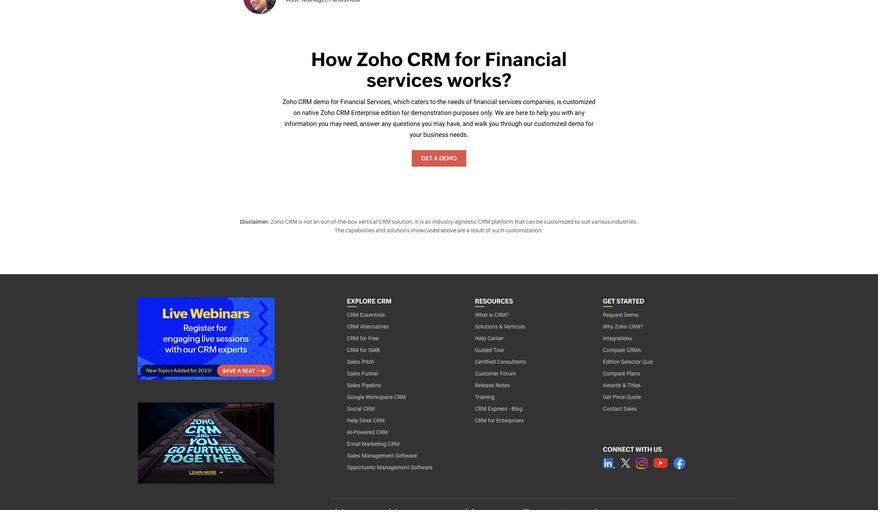 Task type: describe. For each thing, give the bounding box(es) containing it.
& for titles
[[623, 383, 626, 389]]

you down we
[[489, 120, 499, 128]]

questions
[[393, 120, 420, 128]]

alternatives
[[360, 324, 389, 330]]

release
[[475, 383, 494, 389]]

enterprises
[[496, 418, 524, 424]]

1 may from the left
[[330, 120, 342, 128]]

quote
[[627, 394, 641, 401]]

with
[[561, 109, 573, 117]]

help center link
[[475, 333, 504, 345]]

information
[[284, 120, 317, 128]]

software for sales management software
[[395, 453, 417, 459]]

opportunity management software link
[[347, 462, 432, 474]]

& for verticals
[[499, 324, 503, 330]]

demo
[[624, 312, 639, 318]]

a
[[466, 228, 469, 234]]

to inside disclaimer: zoho crm is not an out-of-the-box vertical crm solution. it is an industry-agnostic crm platform that can be customized to suit various industries. the capabilities and solutions showcased above are a result of such customization.
[[575, 219, 580, 225]]

blog
[[512, 406, 523, 412]]

which
[[393, 98, 410, 106]]

guided tour
[[475, 347, 504, 354]]

verticals
[[504, 324, 525, 330]]

center
[[488, 336, 504, 342]]

0 vertical spatial customized
[[563, 98, 596, 106]]

desk
[[360, 418, 372, 424]]

what
[[475, 312, 488, 318]]

resources
[[475, 298, 513, 305]]

awards & titles
[[603, 383, 641, 389]]

business
[[423, 131, 448, 139]]

customer forum link
[[475, 368, 516, 380]]

compare plans
[[603, 371, 640, 377]]

contact
[[603, 406, 622, 412]]

is right it on the left
[[420, 219, 424, 225]]

of inside disclaimer: zoho crm is not an out-of-the-box vertical crm solution. it is an industry-agnostic crm platform that can be customized to suit various industries. the capabilities and solutions showcased above are a result of such customization.
[[486, 228, 491, 234]]

walk
[[475, 120, 487, 128]]

help center
[[475, 336, 504, 342]]

pipeline
[[362, 383, 381, 389]]

google workspace crm
[[347, 394, 406, 401]]

crm for enterprises link
[[475, 415, 524, 427]]

companies,
[[523, 98, 555, 106]]

opportunity
[[347, 465, 376, 471]]

of-
[[331, 219, 338, 225]]

management for opportunity
[[377, 465, 409, 471]]

sales for sales pitch
[[347, 359, 360, 365]]

financial for which
[[340, 98, 365, 106]]

email marketing crm link
[[347, 439, 399, 450]]

help
[[537, 109, 548, 117]]

services,
[[367, 98, 392, 106]]

edition selector quiz link
[[603, 356, 653, 368]]

titles
[[627, 383, 641, 389]]

what is crm?
[[475, 312, 509, 318]]

platform
[[491, 219, 513, 225]]

management for sales
[[362, 453, 394, 459]]

answer
[[360, 120, 380, 128]]

google
[[347, 394, 364, 401]]

how
[[311, 49, 353, 71]]

compare for compare plans
[[603, 371, 625, 377]]

how zoho crm for financial services works?
[[311, 49, 567, 91]]

crm inside 'link'
[[376, 430, 388, 436]]

are inside disclaimer: zoho crm is not an out-of-the-box vertical crm solution. it is an industry-agnostic crm platform that can be customized to suit various industries. the capabilities and solutions showcased above are a result of such customization.
[[457, 228, 465, 234]]

social crm link
[[347, 403, 375, 415]]

integrations link
[[603, 333, 632, 345]]

demo
[[439, 155, 457, 162]]

services inside how zoho crm for financial services works?
[[367, 69, 443, 91]]

guided
[[475, 347, 492, 354]]

solution.
[[392, 219, 414, 225]]

have,
[[447, 120, 461, 128]]

customized inside disclaimer: zoho crm is not an out-of-the-box vertical crm solution. it is an industry-agnostic crm platform that can be customized to suit various industries. the capabilities and solutions showcased above are a result of such customization.
[[544, 219, 574, 225]]

result
[[470, 228, 484, 234]]

forum
[[500, 371, 516, 377]]

zoho for why
[[615, 324, 627, 330]]

that
[[515, 219, 525, 225]]

services inside zoho crm demo for financial services, which caters to the needs of financial services companies, is customized on native zoho crm enterprise edition for demonstration purposes only. we are here to help you with any information you may need, answer any questions you may have, and walk you through our customized demo for your business needs.
[[498, 98, 522, 106]]

vertical
[[359, 219, 377, 225]]

why zoho crm? link
[[603, 321, 643, 333]]

guided tour link
[[475, 345, 504, 356]]

solutions & verticals link
[[475, 321, 525, 333]]

plans
[[627, 371, 640, 377]]

connect with us
[[603, 447, 662, 454]]

why zoho crm?
[[603, 324, 643, 330]]

compare crms link
[[603, 345, 641, 356]]

get price quote
[[603, 394, 641, 401]]

get for get a demo
[[421, 155, 432, 162]]

training link
[[475, 392, 495, 403]]

your
[[410, 131, 422, 139]]

-
[[509, 406, 510, 412]]

we
[[495, 109, 504, 117]]

selector
[[621, 359, 641, 365]]

quiz
[[642, 359, 653, 365]]

google workspace crm link
[[347, 392, 406, 403]]

notes
[[496, 383, 510, 389]]

is left "not"
[[298, 219, 302, 225]]

request
[[603, 312, 623, 318]]

2 an from the left
[[425, 219, 431, 225]]

customer
[[475, 371, 499, 377]]

various
[[592, 219, 610, 225]]

ai-
[[347, 430, 354, 436]]

1 an from the left
[[313, 219, 319, 225]]

the
[[437, 98, 446, 106]]

need,
[[343, 120, 358, 128]]

smb
[[368, 347, 380, 354]]

0 vertical spatial to
[[430, 98, 436, 106]]

crm express - blog link
[[475, 403, 523, 415]]

sales pipeline link
[[347, 380, 381, 392]]

is inside zoho crm demo for financial services, which caters to the needs of financial services companies, is customized on native zoho crm enterprise edition for demonstration purposes only. we are here to help you with any information you may need, answer any questions you may have, and walk you through our customized demo for your business needs.
[[557, 98, 562, 106]]

get price quote link
[[603, 392, 641, 403]]



Task type: vqa. For each thing, say whether or not it's contained in the screenshot.
crm home banner image
no



Task type: locate. For each thing, give the bounding box(es) containing it.
the
[[335, 228, 344, 234]]

be
[[536, 219, 543, 225]]

1 horizontal spatial demo
[[568, 120, 584, 128]]

2 may from the left
[[433, 120, 445, 128]]

you
[[550, 109, 560, 117], [318, 120, 328, 128], [422, 120, 432, 128], [489, 120, 499, 128]]

edition
[[381, 109, 400, 117]]

crm
[[407, 49, 451, 71], [298, 98, 312, 106], [336, 109, 350, 117], [285, 219, 297, 225], [378, 219, 391, 225], [478, 219, 490, 225], [377, 298, 392, 305], [347, 312, 359, 318], [347, 324, 359, 330], [347, 336, 359, 342], [347, 347, 359, 354], [394, 394, 406, 401], [363, 406, 375, 412], [475, 406, 487, 412], [373, 418, 385, 424], [475, 418, 487, 424], [376, 430, 388, 436], [388, 441, 399, 448]]

financial
[[473, 98, 497, 106]]

management inside 'opportunity management software' "link"
[[377, 465, 409, 471]]

sales for sales pipeline
[[347, 383, 360, 389]]

&
[[499, 324, 503, 330], [623, 383, 626, 389]]

box
[[348, 219, 357, 225]]

sales up the google
[[347, 383, 360, 389]]

1 horizontal spatial financial
[[485, 49, 567, 71]]

0 horizontal spatial help
[[347, 418, 358, 424]]

zoho
[[357, 49, 403, 71], [283, 98, 297, 106], [320, 109, 335, 117], [271, 219, 284, 225], [615, 324, 627, 330]]

sales pitch
[[347, 359, 374, 365]]

is right what
[[489, 312, 493, 318]]

services up which
[[367, 69, 443, 91]]

1 vertical spatial are
[[457, 228, 465, 234]]

demonstration
[[411, 109, 452, 117]]

0 vertical spatial demo
[[313, 98, 329, 106]]

2 compare from the top
[[603, 371, 625, 377]]

it
[[415, 219, 419, 225]]

1 horizontal spatial get
[[603, 298, 615, 305]]

1 horizontal spatial an
[[425, 219, 431, 225]]

you left 'with'
[[550, 109, 560, 117]]

0 vertical spatial of
[[466, 98, 472, 106]]

zoho inside how zoho crm for financial services works?
[[357, 49, 403, 71]]

demo down 'with'
[[568, 120, 584, 128]]

financial for works?
[[485, 49, 567, 71]]

1 vertical spatial services
[[498, 98, 522, 106]]

enterprise
[[351, 109, 379, 117]]

1 vertical spatial customized
[[534, 120, 567, 128]]

crm? up solutions & verticals link
[[494, 312, 509, 318]]

1 vertical spatial software
[[411, 465, 432, 471]]

and down vertical
[[376, 228, 385, 234]]

for inside how zoho crm for financial services works?
[[455, 49, 481, 71]]

0 vertical spatial get
[[421, 155, 432, 162]]

0 horizontal spatial an
[[313, 219, 319, 225]]

why
[[603, 324, 613, 330]]

2 vertical spatial customized
[[544, 219, 574, 225]]

0 horizontal spatial may
[[330, 120, 342, 128]]

edition selector quiz
[[603, 359, 653, 365]]

sales for sales management software
[[347, 453, 360, 459]]

crm alternatives link
[[347, 321, 389, 333]]

of up purposes
[[466, 98, 472, 106]]

0 vertical spatial any
[[575, 109, 585, 117]]

customized down help
[[534, 120, 567, 128]]

help up guided
[[475, 336, 486, 342]]

crms
[[627, 347, 641, 354]]

you down "demonstration"
[[422, 120, 432, 128]]

are left 'a'
[[457, 228, 465, 234]]

can
[[526, 219, 535, 225]]

request demo link
[[603, 309, 639, 321]]

sales down email
[[347, 453, 360, 459]]

compare up "awards"
[[603, 371, 625, 377]]

software
[[395, 453, 417, 459], [411, 465, 432, 471]]

get left a
[[421, 155, 432, 162]]

an up showcased
[[425, 219, 431, 225]]

1 vertical spatial of
[[486, 228, 491, 234]]

1 vertical spatial demo
[[568, 120, 584, 128]]

and inside zoho crm demo for financial services, which caters to the needs of financial services companies, is customized on native zoho crm enterprise edition for demonstration purposes only. we are here to help you with any information you may need, answer any questions you may have, and walk you through our customized demo for your business needs.
[[463, 120, 473, 128]]

0 horizontal spatial any
[[381, 120, 391, 128]]

an right "not"
[[313, 219, 319, 225]]

0 horizontal spatial and
[[376, 228, 385, 234]]

sales down quote
[[623, 406, 637, 412]]

crm alternatives
[[347, 324, 389, 330]]

1 vertical spatial compare
[[603, 371, 625, 377]]

whats new in zoho crm 2023 image
[[137, 403, 274, 485]]

with
[[635, 447, 652, 454]]

help for help center
[[475, 336, 486, 342]]

opportunity management software
[[347, 465, 432, 471]]

an
[[313, 219, 319, 225], [425, 219, 431, 225]]

management
[[362, 453, 394, 459], [377, 465, 409, 471]]

crm? for what is crm?
[[494, 312, 509, 318]]

0 horizontal spatial to
[[430, 98, 436, 106]]

the-
[[338, 219, 348, 225]]

powered
[[354, 430, 375, 436]]

and inside disclaimer: zoho crm is not an out-of-the-box vertical crm solution. it is an industry-agnostic crm platform that can be customized to suit various industries. the capabilities and solutions showcased above are a result of such customization.
[[376, 228, 385, 234]]

1 horizontal spatial any
[[575, 109, 585, 117]]

workspace
[[366, 394, 393, 401]]

0 horizontal spatial demo
[[313, 98, 329, 106]]

social crm
[[347, 406, 375, 412]]

sales inside sales pitch 'link'
[[347, 359, 360, 365]]

request demo
[[603, 312, 639, 318]]

software for opportunity management software
[[411, 465, 432, 471]]

essentials
[[360, 312, 385, 318]]

management down marketing
[[362, 453, 394, 459]]

are right we
[[505, 109, 514, 117]]

crm? for why zoho crm?
[[629, 324, 643, 330]]

0 horizontal spatial crm?
[[494, 312, 509, 318]]

solutions & verticals
[[475, 324, 525, 330]]

financial inside zoho crm demo for financial services, which caters to the needs of financial services companies, is customized on native zoho crm enterprise edition for demonstration purposes only. we are here to help you with any information you may need, answer any questions you may have, and walk you through our customized demo for your business needs.
[[340, 98, 365, 106]]

may left need,
[[330, 120, 342, 128]]

1 vertical spatial &
[[623, 383, 626, 389]]

suit
[[581, 219, 590, 225]]

0 vertical spatial are
[[505, 109, 514, 117]]

social
[[347, 406, 362, 412]]

get a demo link
[[412, 150, 466, 167]]

get started
[[603, 298, 644, 305]]

0 vertical spatial software
[[395, 453, 417, 459]]

zoho inside disclaimer: zoho crm is not an out-of-the-box vertical crm solution. it is an industry-agnostic crm platform that can be customized to suit various industries. the capabilities and solutions showcased above are a result of such customization.
[[271, 219, 284, 225]]

& left titles on the right bottom of page
[[623, 383, 626, 389]]

sales inside the contact sales link
[[623, 406, 637, 412]]

0 vertical spatial and
[[463, 120, 473, 128]]

explore crm
[[347, 298, 392, 305]]

0 horizontal spatial get
[[421, 155, 432, 162]]

compare up edition
[[603, 347, 625, 354]]

pitch
[[362, 359, 374, 365]]

get inside get a demo link
[[421, 155, 432, 162]]

0 vertical spatial crm?
[[494, 312, 509, 318]]

compare plans link
[[603, 368, 640, 380]]

1 horizontal spatial services
[[498, 98, 522, 106]]

are inside zoho crm demo for financial services, which caters to the needs of financial services companies, is customized on native zoho crm enterprise edition for demonstration purposes only. we are here to help you with any information you may need, answer any questions you may have, and walk you through our customized demo for your business needs.
[[505, 109, 514, 117]]

sales management software
[[347, 453, 417, 459]]

1 compare from the top
[[603, 347, 625, 354]]

sales inside sales management software link
[[347, 453, 360, 459]]

1 vertical spatial financial
[[340, 98, 365, 106]]

industries.
[[611, 219, 638, 225]]

zoho crm live webinars 2023 footer image
[[137, 298, 274, 380]]

email marketing crm
[[347, 441, 399, 448]]

services up we
[[498, 98, 522, 106]]

1 horizontal spatial and
[[463, 120, 473, 128]]

0 horizontal spatial of
[[466, 98, 472, 106]]

& up center
[[499, 324, 503, 330]]

sales inside sales funnel link
[[347, 371, 360, 377]]

1 vertical spatial help
[[347, 418, 358, 424]]

0 horizontal spatial are
[[457, 228, 465, 234]]

sales inside sales pipeline link
[[347, 383, 360, 389]]

help desk crm
[[347, 418, 385, 424]]

compare inside "link"
[[603, 347, 625, 354]]

and down purposes
[[463, 120, 473, 128]]

price
[[613, 394, 625, 401]]

1 vertical spatial and
[[376, 228, 385, 234]]

contact sales
[[603, 406, 637, 412]]

demo up native
[[313, 98, 329, 106]]

ai-powered crm
[[347, 430, 388, 436]]

2 horizontal spatial to
[[575, 219, 580, 225]]

customization.
[[505, 228, 543, 234]]

crm for free
[[347, 336, 379, 342]]

any down 'edition'
[[381, 120, 391, 128]]

you down native
[[318, 120, 328, 128]]

1 vertical spatial any
[[381, 120, 391, 128]]

crm inside how zoho crm for financial services works?
[[407, 49, 451, 71]]

1 horizontal spatial to
[[529, 109, 535, 117]]

0 vertical spatial help
[[475, 336, 486, 342]]

may up business
[[433, 120, 445, 128]]

and
[[463, 120, 473, 128], [376, 228, 385, 234]]

crm? down demo
[[629, 324, 643, 330]]

management down sales management software
[[377, 465, 409, 471]]

1 vertical spatial get
[[603, 298, 615, 305]]

1 horizontal spatial are
[[505, 109, 514, 117]]

1 horizontal spatial help
[[475, 336, 486, 342]]

disclaimer:
[[240, 219, 270, 225]]

0 vertical spatial financial
[[485, 49, 567, 71]]

works?
[[447, 69, 512, 91]]

awards
[[603, 383, 621, 389]]

demo
[[313, 98, 329, 106], [568, 120, 584, 128]]

1 vertical spatial crm?
[[629, 324, 643, 330]]

connect
[[603, 447, 634, 454]]

native
[[302, 109, 319, 117]]

0 horizontal spatial &
[[499, 324, 503, 330]]

any right 'with'
[[575, 109, 585, 117]]

1 horizontal spatial may
[[433, 120, 445, 128]]

services
[[367, 69, 443, 91], [498, 98, 522, 106]]

our
[[524, 120, 533, 128]]

needs
[[448, 98, 465, 106]]

disclaimer: zoho crm is not an out-of-the-box vertical crm solution. it is an industry-agnostic crm platform that can be customized to suit various industries. the capabilities and solutions showcased above are a result of such customization.
[[240, 219, 638, 234]]

0 vertical spatial &
[[499, 324, 503, 330]]

sales pitch link
[[347, 356, 374, 368]]

to left the
[[430, 98, 436, 106]]

0 vertical spatial compare
[[603, 347, 625, 354]]

1 horizontal spatial &
[[623, 383, 626, 389]]

marketing
[[362, 441, 386, 448]]

for
[[455, 49, 481, 71], [331, 98, 339, 106], [402, 109, 409, 117], [586, 120, 594, 128], [360, 336, 367, 342], [360, 347, 367, 354], [488, 418, 495, 424]]

certified consultants link
[[475, 356, 526, 368]]

customized right be
[[544, 219, 574, 225]]

1 horizontal spatial crm?
[[629, 324, 643, 330]]

0 vertical spatial management
[[362, 453, 394, 459]]

to left help
[[529, 109, 535, 117]]

zoho for how
[[357, 49, 403, 71]]

purposes
[[453, 109, 479, 117]]

get for get started
[[603, 298, 615, 305]]

1 vertical spatial management
[[377, 465, 409, 471]]

sales funnel
[[347, 371, 378, 377]]

0 vertical spatial services
[[367, 69, 443, 91]]

1 vertical spatial to
[[529, 109, 535, 117]]

financial inside how zoho crm for financial services works?
[[485, 49, 567, 71]]

to left suit
[[575, 219, 580, 225]]

certified consultants
[[475, 359, 526, 365]]

is up 'with'
[[557, 98, 562, 106]]

help down social
[[347, 418, 358, 424]]

get up request on the bottom right of the page
[[603, 298, 615, 305]]

customized up 'with'
[[563, 98, 596, 106]]

of inside zoho crm demo for financial services, which caters to the needs of financial services companies, is customized on native zoho crm enterprise edition for demonstration purposes only. we are here to help you with any information you may need, answer any questions you may have, and walk you through our customized demo for your business needs.
[[466, 98, 472, 106]]

0 horizontal spatial financial
[[340, 98, 365, 106]]

ai-powered crm link
[[347, 427, 388, 439]]

what is crm? link
[[475, 309, 509, 321]]

sales for sales funnel
[[347, 371, 360, 377]]

compare
[[603, 347, 625, 354], [603, 371, 625, 377]]

management inside sales management software link
[[362, 453, 394, 459]]

2 vertical spatial to
[[575, 219, 580, 225]]

above
[[441, 228, 456, 234]]

a
[[434, 155, 438, 162]]

help for help desk crm
[[347, 418, 358, 424]]

zoho for disclaimer:
[[271, 219, 284, 225]]

sales left pitch at the bottom left of page
[[347, 359, 360, 365]]

1 horizontal spatial of
[[486, 228, 491, 234]]

software inside "link"
[[411, 465, 432, 471]]

sales down sales pitch 'link'
[[347, 371, 360, 377]]

of left such
[[486, 228, 491, 234]]

help desk crm link
[[347, 415, 385, 427]]

0 horizontal spatial services
[[367, 69, 443, 91]]

compare for compare crms
[[603, 347, 625, 354]]



